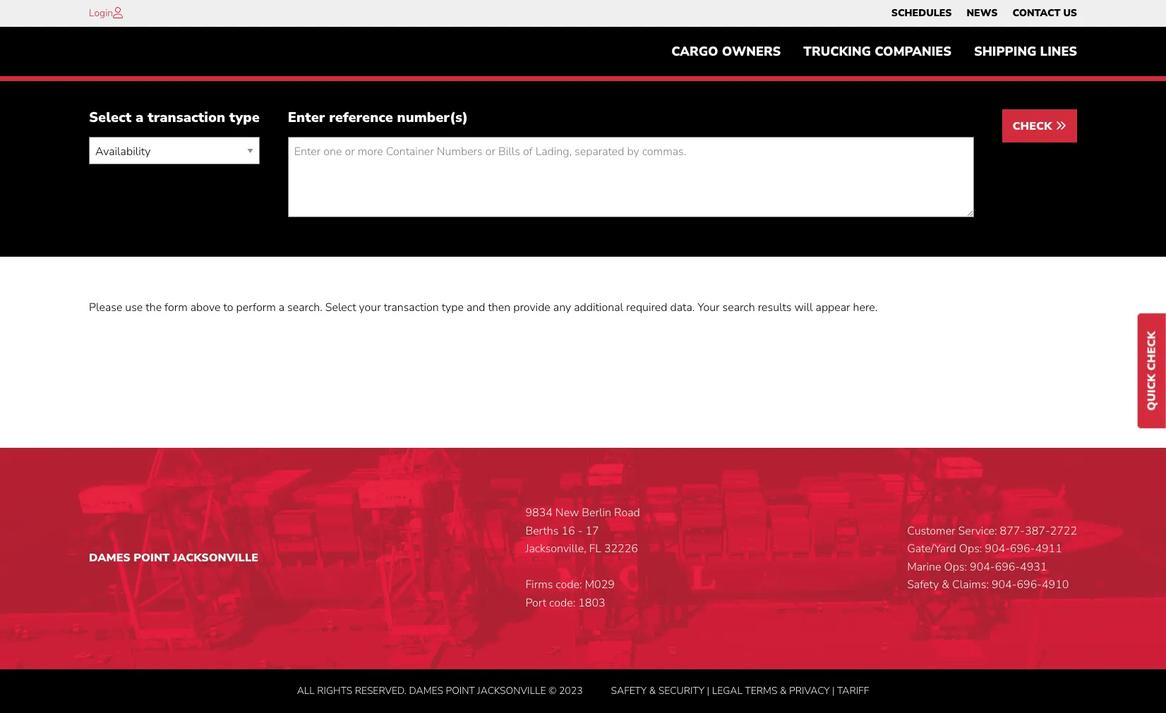 Task type: locate. For each thing, give the bounding box(es) containing it.
security
[[658, 684, 705, 698]]

1 | from the left
[[707, 684, 710, 698]]

please
[[89, 300, 122, 316]]

2 horizontal spatial &
[[942, 578, 949, 593]]

safety left security
[[611, 684, 647, 698]]

cargo
[[671, 43, 718, 60]]

877-
[[1000, 524, 1025, 539]]

0 horizontal spatial |
[[707, 684, 710, 698]]

jacksonville,
[[525, 542, 586, 557]]

owners
[[722, 43, 781, 60]]

code: right port
[[549, 596, 575, 611]]

&
[[942, 578, 949, 593], [649, 684, 656, 698], [780, 684, 787, 698]]

results
[[758, 300, 792, 316]]

1 horizontal spatial a
[[279, 300, 285, 316]]

type left 'and'
[[442, 300, 464, 316]]

ops: down service:
[[959, 542, 982, 557]]

1 vertical spatial 696-
[[995, 560, 1020, 575]]

dames
[[89, 551, 130, 566], [409, 684, 443, 698]]

safety
[[907, 578, 939, 593], [611, 684, 647, 698]]

safety down marine on the right bottom of the page
[[907, 578, 939, 593]]

696-
[[1010, 542, 1035, 557], [995, 560, 1020, 575], [1017, 578, 1042, 593]]

safety inside customer service: 877-387-2722 gate/yard ops: 904-696-4911 marine ops: 904-696-4931 safety & claims: 904-696-4910
[[907, 578, 939, 593]]

1 vertical spatial type
[[442, 300, 464, 316]]

1 vertical spatial a
[[279, 300, 285, 316]]

1 vertical spatial menu bar
[[660, 37, 1088, 66]]

17
[[585, 524, 599, 539]]

type
[[229, 108, 260, 127], [442, 300, 464, 316]]

shipping lines link
[[963, 37, 1088, 66]]

904- down 877-
[[985, 542, 1010, 557]]

your
[[698, 300, 720, 316]]

0 vertical spatial a
[[136, 108, 144, 127]]

0 vertical spatial dames
[[89, 551, 130, 566]]

1 vertical spatial point
[[446, 684, 475, 698]]

companies
[[875, 43, 951, 60]]

menu bar down schedules link
[[660, 37, 1088, 66]]

select
[[89, 108, 132, 127], [325, 300, 356, 316]]

check
[[1013, 119, 1055, 134], [1144, 331, 1160, 371]]

terms
[[745, 684, 777, 698]]

ops: up claims:
[[944, 560, 967, 575]]

the
[[146, 300, 162, 316]]

Enter reference number(s) text field
[[288, 137, 974, 218]]

1 horizontal spatial select
[[325, 300, 356, 316]]

shipping lines
[[974, 43, 1077, 60]]

1 horizontal spatial &
[[780, 684, 787, 698]]

footer
[[0, 448, 1166, 714]]

ops:
[[959, 542, 982, 557], [944, 560, 967, 575]]

2722
[[1050, 524, 1077, 539]]

0 vertical spatial transaction
[[148, 108, 225, 127]]

code:
[[556, 578, 582, 593], [549, 596, 575, 611]]

1 horizontal spatial safety
[[907, 578, 939, 593]]

customer
[[907, 524, 955, 539]]

| left legal
[[707, 684, 710, 698]]

1 horizontal spatial dames
[[409, 684, 443, 698]]

berths
[[525, 524, 559, 539]]

rights
[[317, 684, 352, 698]]

& right terms
[[780, 684, 787, 698]]

will
[[794, 300, 813, 316]]

select a transaction type
[[89, 108, 260, 127]]

check button
[[1002, 110, 1077, 143]]

& left claims:
[[942, 578, 949, 593]]

0 horizontal spatial safety
[[611, 684, 647, 698]]

marine
[[907, 560, 941, 575]]

contact us link
[[1012, 4, 1077, 23]]

1 horizontal spatial |
[[832, 684, 835, 698]]

32226
[[604, 542, 638, 557]]

data.
[[670, 300, 695, 316]]

type left enter
[[229, 108, 260, 127]]

904- up claims:
[[970, 560, 995, 575]]

jacksonville
[[173, 551, 258, 566], [477, 684, 546, 698]]

0 vertical spatial 904-
[[985, 542, 1010, 557]]

above
[[190, 300, 221, 316]]

transaction
[[148, 108, 225, 127], [384, 300, 439, 316]]

news
[[967, 6, 998, 20]]

1 horizontal spatial type
[[442, 300, 464, 316]]

new
[[555, 505, 579, 521]]

perform
[[236, 300, 276, 316]]

quick check
[[1144, 331, 1160, 411]]

code: up 1803 in the bottom of the page
[[556, 578, 582, 593]]

1 horizontal spatial point
[[446, 684, 475, 698]]

|
[[707, 684, 710, 698], [832, 684, 835, 698]]

dames point jacksonville
[[89, 551, 258, 566]]

0 vertical spatial 696-
[[1010, 542, 1035, 557]]

904- right claims:
[[992, 578, 1017, 593]]

1 vertical spatial transaction
[[384, 300, 439, 316]]

lines
[[1040, 43, 1077, 60]]

appear
[[816, 300, 850, 316]]

menu bar up shipping
[[884, 4, 1085, 23]]

904-
[[985, 542, 1010, 557], [970, 560, 995, 575], [992, 578, 1017, 593]]

then
[[488, 300, 510, 316]]

1 vertical spatial jacksonville
[[477, 684, 546, 698]]

m029
[[585, 578, 615, 593]]

menu bar
[[884, 4, 1085, 23], [660, 37, 1088, 66]]

firms
[[525, 578, 553, 593]]

0 horizontal spatial check
[[1013, 119, 1055, 134]]

use
[[125, 300, 143, 316]]

0 horizontal spatial type
[[229, 108, 260, 127]]

1 horizontal spatial jacksonville
[[477, 684, 546, 698]]

0 horizontal spatial point
[[134, 551, 170, 566]]

0 vertical spatial check
[[1013, 119, 1055, 134]]

us
[[1063, 6, 1077, 20]]

news link
[[967, 4, 998, 23]]

firms code:  m029 port code:  1803
[[525, 578, 615, 611]]

0 horizontal spatial select
[[89, 108, 132, 127]]

& left security
[[649, 684, 656, 698]]

1 vertical spatial code:
[[549, 596, 575, 611]]

number(s)
[[397, 108, 468, 127]]

please use the form above to perform a search. select your transaction type and then provide any additional required data. your search results will appear here.
[[89, 300, 878, 316]]

1 horizontal spatial check
[[1144, 331, 1160, 371]]

contact us
[[1012, 6, 1077, 20]]

schedules
[[891, 6, 952, 20]]

0 vertical spatial menu bar
[[884, 4, 1085, 23]]

reference
[[329, 108, 393, 127]]

claims:
[[952, 578, 989, 593]]

shipping
[[974, 43, 1037, 60]]

0 vertical spatial jacksonville
[[173, 551, 258, 566]]

fl
[[589, 542, 601, 557]]

a
[[136, 108, 144, 127], [279, 300, 285, 316]]

check inside check button
[[1013, 119, 1055, 134]]

0 vertical spatial type
[[229, 108, 260, 127]]

1 vertical spatial check
[[1144, 331, 1160, 371]]

| left 'tariff' link
[[832, 684, 835, 698]]

all
[[297, 684, 315, 698]]

berlin
[[582, 505, 611, 521]]

0 vertical spatial safety
[[907, 578, 939, 593]]

service:
[[958, 524, 997, 539]]



Task type: vqa. For each thing, say whether or not it's contained in the screenshot.
the 'check' in Quick Check link
no



Task type: describe. For each thing, give the bounding box(es) containing it.
0 horizontal spatial jacksonville
[[173, 551, 258, 566]]

customer service: 877-387-2722 gate/yard ops: 904-696-4911 marine ops: 904-696-4931 safety & claims: 904-696-4910
[[907, 524, 1077, 593]]

quick
[[1144, 374, 1160, 411]]

safety & security link
[[611, 684, 705, 698]]

required
[[626, 300, 667, 316]]

0 vertical spatial ops:
[[959, 542, 982, 557]]

2023
[[559, 684, 583, 698]]

gate/yard
[[907, 542, 956, 557]]

all rights reserved. dames point jacksonville © 2023
[[297, 684, 583, 698]]

schedules link
[[891, 4, 952, 23]]

0 vertical spatial point
[[134, 551, 170, 566]]

0 vertical spatial code:
[[556, 578, 582, 593]]

cargo owners
[[671, 43, 781, 60]]

tariff link
[[837, 684, 869, 698]]

menu bar containing schedules
[[884, 4, 1085, 23]]

road
[[614, 505, 640, 521]]

-
[[578, 524, 583, 539]]

menu bar containing cargo owners
[[660, 37, 1088, 66]]

1 horizontal spatial transaction
[[384, 300, 439, 316]]

search.
[[287, 300, 322, 316]]

and
[[467, 300, 485, 316]]

1 vertical spatial ops:
[[944, 560, 967, 575]]

here.
[[853, 300, 878, 316]]

& inside customer service: 877-387-2722 gate/yard ops: 904-696-4911 marine ops: 904-696-4931 safety & claims: 904-696-4910
[[942, 578, 949, 593]]

your
[[359, 300, 381, 316]]

form
[[165, 300, 188, 316]]

login link
[[89, 6, 113, 20]]

2 vertical spatial 904-
[[992, 578, 1017, 593]]

check inside quick check link
[[1144, 331, 1160, 371]]

387-
[[1025, 524, 1050, 539]]

safety & security | legal terms & privacy | tariff
[[611, 684, 869, 698]]

contact
[[1012, 6, 1061, 20]]

0 horizontal spatial a
[[136, 108, 144, 127]]

1 vertical spatial 904-
[[970, 560, 995, 575]]

2 vertical spatial 696-
[[1017, 578, 1042, 593]]

quick check link
[[1138, 314, 1166, 428]]

any
[[553, 300, 571, 316]]

4911
[[1035, 542, 1062, 557]]

user image
[[113, 7, 123, 18]]

0 horizontal spatial dames
[[89, 551, 130, 566]]

0 vertical spatial select
[[89, 108, 132, 127]]

1803
[[578, 596, 605, 611]]

additional
[[574, 300, 623, 316]]

angle double right image
[[1055, 120, 1067, 132]]

0 horizontal spatial transaction
[[148, 108, 225, 127]]

trucking companies link
[[792, 37, 963, 66]]

footer containing 9834 new berlin road
[[0, 448, 1166, 714]]

reserved.
[[355, 684, 407, 698]]

2 | from the left
[[832, 684, 835, 698]]

16
[[561, 524, 575, 539]]

legal terms & privacy link
[[712, 684, 830, 698]]

trucking
[[804, 43, 871, 60]]

provide
[[513, 300, 550, 316]]

enter
[[288, 108, 325, 127]]

tariff
[[837, 684, 869, 698]]

login
[[89, 6, 113, 20]]

cargo owners link
[[660, 37, 792, 66]]

legal
[[712, 684, 743, 698]]

9834
[[525, 505, 553, 521]]

to
[[223, 300, 233, 316]]

port
[[525, 596, 546, 611]]

trucking companies
[[804, 43, 951, 60]]

privacy
[[789, 684, 830, 698]]

©
[[548, 684, 557, 698]]

search
[[722, 300, 755, 316]]

enter reference number(s)
[[288, 108, 468, 127]]

1 vertical spatial safety
[[611, 684, 647, 698]]

9834 new berlin road berths 16 - 17 jacksonville, fl 32226
[[525, 505, 640, 557]]

4910
[[1042, 578, 1069, 593]]

1 vertical spatial select
[[325, 300, 356, 316]]

4931
[[1020, 560, 1047, 575]]

1 vertical spatial dames
[[409, 684, 443, 698]]

0 horizontal spatial &
[[649, 684, 656, 698]]



